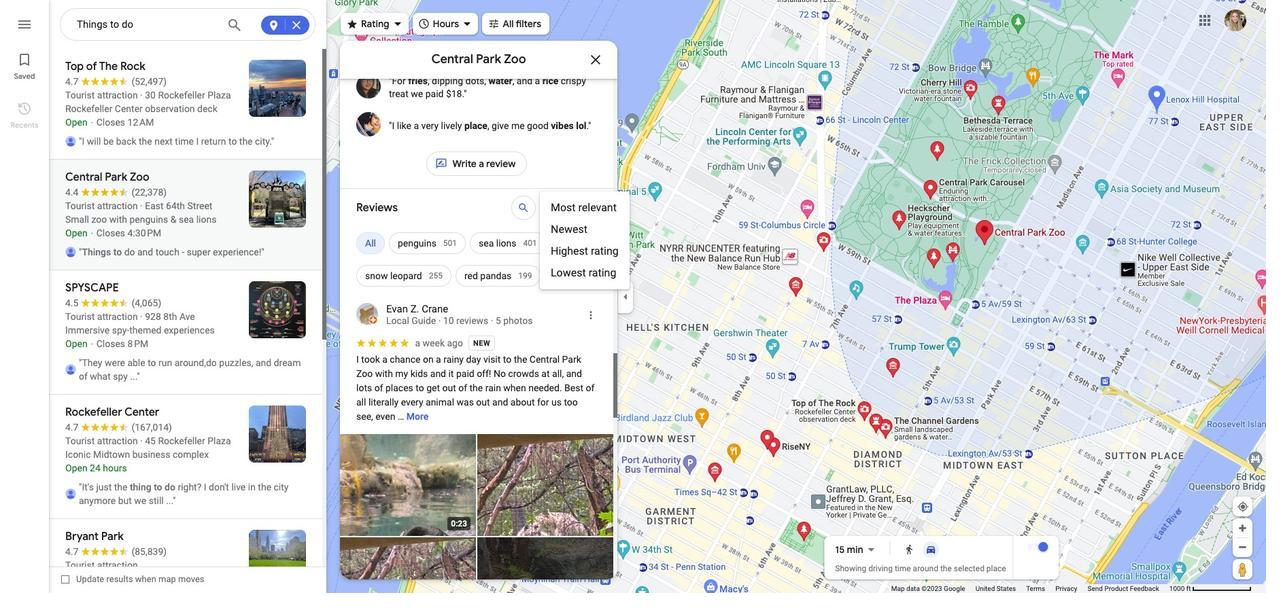 Task type: vqa. For each thing, say whether or not it's contained in the screenshot.
'501'
yes



Task type: describe. For each thing, give the bounding box(es) containing it.
, for , give me good
[[488, 120, 490, 131]]

turn off travel time tool image
[[1039, 543, 1049, 552]]

lots
[[356, 383, 372, 394]]

red
[[465, 271, 478, 282]]

a right the "like"
[[414, 120, 419, 131]]

most relevant
[[551, 201, 617, 214]]

paid inside i took a chance on a rainy day visit to the central park zoo with my kids and it paid off! no crowds at all, and lots of places to get out of the rain when needed. best of all literally every animal was out and about for us too see, even …
[[456, 369, 475, 380]]

ago
[[447, 338, 463, 349]]

a week ago
[[415, 338, 463, 349]]

i
[[356, 354, 359, 365]]

indoor/outdoor
[[470, 37, 534, 48]]

food
[[452, 50, 471, 61]]

©2023
[[922, 586, 943, 593]]

0 horizontal spatial central
[[432, 52, 473, 67]]

write a review button
[[426, 148, 527, 180]]

walking image
[[904, 545, 915, 556]]

+6 button
[[545, 260, 574, 293]]

10
[[443, 316, 454, 327]]

fries
[[408, 76, 428, 86]]

1 horizontal spatial to
[[503, 354, 512, 365]]

united states
[[976, 586, 1016, 593]]

lol ."
[[576, 120, 591, 131]]

about
[[511, 397, 535, 408]]

when inside option
[[135, 575, 156, 585]]

refine reviews option group
[[356, 227, 597, 293]]

red pandas 199
[[465, 271, 532, 282]]

privacy
[[1056, 586, 1078, 593]]

write a review image
[[435, 158, 447, 170]]

every
[[401, 397, 423, 408]]

15 min button
[[836, 542, 880, 558]]

of right the best
[[586, 383, 595, 394]]

around
[[913, 565, 939, 574]]

of right lots
[[375, 383, 383, 394]]

sea lions 401
[[479, 238, 537, 249]]

sea
[[479, 238, 494, 249]]

driving image
[[926, 545, 937, 556]]

reviews
[[356, 201, 398, 215]]

All reviews radio
[[356, 227, 385, 260]]

photo of evan z. crane image
[[356, 303, 378, 325]]

recents
[[10, 120, 39, 130]]

dipping
[[432, 76, 463, 86]]

"for fries , dipping dots, water , and a rice
[[389, 76, 559, 86]]

time
[[895, 565, 911, 574]]

sort
[[567, 202, 586, 214]]

small
[[445, 37, 468, 48]]

none field inside things to do field
[[77, 16, 217, 33]]

google
[[944, 586, 966, 593]]

sort image
[[549, 202, 562, 214]]

it
[[449, 369, 454, 380]]

day
[[466, 354, 481, 365]]

and left it
[[430, 369, 446, 380]]

get
[[427, 383, 440, 394]]

see,
[[356, 412, 373, 422]]

park inside i took a chance on a rainy day visit to the central park zoo with my kids and it paid off! no crowds at all, and lots of places to get out of the rain when needed. best of all literally every animal was out and about for us too see, even …
[[562, 354, 581, 365]]

relevant
[[579, 201, 617, 214]]

took
[[361, 354, 380, 365]]

rating for highest rating
[[591, 245, 619, 258]]

review
[[486, 158, 516, 170]]

5
[[496, 316, 501, 327]]

and up the best
[[566, 369, 582, 380]]

1 horizontal spatial place
[[987, 565, 1007, 574]]

snow leopard 255
[[365, 271, 443, 282]]


[[418, 16, 430, 31]]

results
[[106, 575, 133, 585]]

Things to do field
[[60, 8, 316, 41]]

1000 ft button
[[1170, 586, 1252, 593]]

rating for lowest rating
[[589, 267, 617, 280]]

 rating
[[346, 16, 389, 31]]

water
[[489, 76, 513, 86]]

with
[[375, 369, 393, 380]]

i took a chance on a rainy day visit to the central park zoo with my kids and it paid off! no crowds at all, and lots of places to get out of the rain when needed. best of all literally every animal was out and about for us too see, even …
[[356, 354, 597, 422]]


[[346, 16, 358, 31]]

highest
[[551, 245, 588, 258]]

terms
[[1027, 586, 1046, 593]]

15
[[836, 544, 845, 556]]

." inside the "they have a small indoor/outdoor restaurant variety of food ."
[[474, 50, 478, 61]]

none radio driving
[[921, 542, 943, 558]]

zoo inside i took a chance on a rainy day visit to the central park zoo with my kids and it paid off! no crowds at all, and lots of places to get out of the rain when needed. best of all literally every animal was out and about for us too see, even …
[[356, 369, 373, 380]]

all inside ' all filters'
[[503, 18, 514, 30]]

pandas
[[480, 271, 512, 282]]

no
[[494, 369, 506, 380]]

states
[[997, 586, 1016, 593]]

sea lions, mentioned in 401 reviews radio
[[470, 227, 546, 260]]

5 stars image
[[356, 339, 411, 348]]

a right on
[[436, 354, 441, 365]]

on
[[423, 354, 434, 365]]

snow leopard, mentioned in 255 reviews radio
[[356, 260, 452, 293]]

chance
[[390, 354, 421, 365]]

 all filters
[[488, 16, 541, 31]]

write a review
[[453, 158, 516, 170]]

0:23
[[451, 520, 467, 529]]

lowest rating
[[551, 267, 617, 280]]

a left the week at the left bottom of page
[[415, 338, 420, 349]]

of up was
[[459, 383, 467, 394]]

+6
[[554, 271, 565, 282]]

0:23 button
[[340, 435, 476, 537]]

snow
[[365, 271, 388, 282]]

Update results when map moves checkbox
[[61, 571, 204, 588]]

write
[[453, 158, 477, 170]]

15 min
[[836, 544, 864, 556]]

all inside radio
[[365, 238, 376, 249]]

a right took
[[382, 354, 388, 365]]

google maps element
[[0, 0, 1267, 594]]

rice
[[543, 76, 559, 86]]

0 horizontal spatial ,
[[428, 76, 430, 86]]

none radio walking
[[899, 542, 921, 558]]

." inside text box
[[587, 120, 591, 131]]

1 horizontal spatial the
[[514, 354, 527, 365]]

visit
[[484, 354, 501, 365]]

evan z. crane local guide · 10 reviews · 5 photos
[[386, 303, 533, 327]]

0 horizontal spatial the
[[470, 383, 483, 394]]

0 horizontal spatial park
[[476, 52, 501, 67]]

kids
[[411, 369, 428, 380]]

"for
[[389, 76, 406, 86]]

we
[[411, 88, 423, 99]]

0 horizontal spatial out
[[442, 383, 456, 394]]

reviews
[[456, 316, 489, 327]]



Task type: locate. For each thing, give the bounding box(es) containing it.
401
[[523, 239, 537, 248]]

lions
[[496, 238, 517, 249]]

1 vertical spatial ."
[[587, 120, 591, 131]]

very
[[421, 120, 439, 131]]

0 vertical spatial ."
[[474, 50, 478, 61]]

,
[[428, 76, 430, 86], [513, 76, 515, 86], [488, 120, 490, 131]]

0 vertical spatial out
[[442, 383, 456, 394]]

"i
[[389, 120, 395, 131]]

1 vertical spatial park
[[562, 354, 581, 365]]

good
[[527, 120, 549, 131]]

0 horizontal spatial zoo
[[356, 369, 373, 380]]

send
[[1088, 586, 1103, 593]]

, left rice
[[513, 76, 515, 86]]

rating down highest rating
[[589, 267, 617, 280]]

menu image
[[16, 16, 33, 33]]

collapse side panel image
[[618, 289, 633, 304]]

when
[[504, 383, 526, 394], [135, 575, 156, 585]]

None text field
[[389, 37, 597, 63], [389, 75, 597, 101], [389, 37, 597, 63], [389, 75, 597, 101]]

saved button
[[0, 46, 49, 84]]


[[488, 16, 500, 31]]

ft
[[1187, 586, 1191, 593]]

all up snow
[[365, 238, 376, 249]]

actions for evan z. crane's review image
[[585, 310, 597, 322]]

None text field
[[389, 119, 591, 132]]

footer containing map data ©2023 google
[[892, 585, 1170, 594]]

rain
[[485, 383, 501, 394]]

2 horizontal spatial ,
[[513, 76, 515, 86]]

zoom out image
[[1238, 543, 1248, 553]]

guide
[[412, 316, 436, 327]]

all,
[[552, 369, 564, 380]]

lol
[[576, 120, 587, 131]]

paid right we
[[426, 88, 444, 99]]

central park zoo main content
[[340, 36, 618, 594]]

0 vertical spatial to
[[503, 354, 512, 365]]

"they have a small indoor/outdoor restaurant variety of food ."
[[389, 37, 581, 61]]

$18."
[[446, 88, 467, 99]]

a right the write
[[479, 158, 484, 170]]

menu containing most relevant
[[540, 192, 630, 290]]

1 vertical spatial to
[[416, 383, 424, 394]]

terms button
[[1027, 585, 1046, 594]]

0 vertical spatial zoo
[[504, 52, 526, 67]]

update results when map moves
[[76, 575, 204, 585]]

· left 10
[[439, 316, 441, 327]]

photos
[[504, 316, 533, 327]]

0 horizontal spatial all
[[365, 238, 376, 249]]

zoo up lots
[[356, 369, 373, 380]]

new
[[473, 339, 490, 348]]

rating up lowest rating
[[591, 245, 619, 258]]

out down it
[[442, 383, 456, 394]]

when left map
[[135, 575, 156, 585]]

crowds
[[508, 369, 539, 380]]

for
[[537, 397, 549, 408]]

1 horizontal spatial park
[[562, 354, 581, 365]]

paid inside the crispy treat we paid $18."
[[426, 88, 444, 99]]

1 vertical spatial rating
[[589, 267, 617, 280]]

red pandas, mentioned in 199 reviews radio
[[456, 260, 541, 293]]

, for , dipping dots,
[[513, 76, 515, 86]]

list containing saved
[[0, 0, 49, 594]]

0 vertical spatial rating
[[591, 245, 619, 258]]

none search field inside google maps element
[[60, 8, 316, 41]]

crispy
[[561, 76, 586, 86]]

a right have
[[437, 37, 442, 48]]

1 vertical spatial all
[[365, 238, 376, 249]]

1 horizontal spatial all
[[503, 18, 514, 30]]

crispy treat we paid $18."
[[389, 76, 586, 99]]

park up all,
[[562, 354, 581, 365]]

the right around
[[941, 565, 952, 574]]

more
[[407, 412, 429, 422]]

central up at
[[530, 354, 560, 365]]

feedback
[[1130, 586, 1160, 593]]

0 horizontal spatial when
[[135, 575, 156, 585]]

place inside central park zoo 'main content'
[[465, 120, 488, 131]]

paid right it
[[456, 369, 475, 380]]

and down the rain
[[493, 397, 508, 408]]

of left the food
[[441, 50, 449, 61]]

to left get
[[416, 383, 424, 394]]

0 horizontal spatial ·
[[439, 316, 441, 327]]

none radio up the time
[[899, 542, 921, 558]]

the down the 'off!'
[[470, 383, 483, 394]]

a inside the "they have a small indoor/outdoor restaurant variety of food ."
[[437, 37, 442, 48]]

animal
[[426, 397, 454, 408]]

, left dipping
[[428, 76, 430, 86]]

footer
[[892, 585, 1170, 594]]

when up about
[[504, 383, 526, 394]]

lively
[[441, 120, 462, 131]]

1 horizontal spatial central
[[530, 354, 560, 365]]

map
[[892, 586, 905, 593]]

1 horizontal spatial when
[[504, 383, 526, 394]]

0 vertical spatial all
[[503, 18, 514, 30]]

central inside i took a chance on a rainy day visit to the central park zoo with my kids and it paid off! no crowds at all, and lots of places to get out of the rain when needed. best of all literally every animal was out and about for us too see, even …
[[530, 354, 560, 365]]

place left "give"
[[465, 120, 488, 131]]

results for things to do feed
[[49, 49, 327, 594]]

penguins, mentioned in 501 reviews radio
[[389, 227, 466, 260]]

1 vertical spatial place
[[987, 565, 1007, 574]]

0 horizontal spatial to
[[416, 383, 424, 394]]

a inside the write a review button
[[479, 158, 484, 170]]

." right the food
[[474, 50, 478, 61]]

newest
[[551, 223, 588, 236]]

list
[[0, 0, 49, 594]]

selected
[[954, 565, 985, 574]]

0 horizontal spatial ."
[[474, 50, 478, 61]]

"they
[[389, 37, 413, 48]]

zoom in image
[[1238, 524, 1248, 534]]

crane
[[422, 303, 448, 316]]

filters
[[516, 18, 541, 30]]

none radio up around
[[921, 542, 943, 558]]

map data ©2023 google
[[892, 586, 966, 593]]

1 none radio from the left
[[899, 542, 921, 558]]

1 horizontal spatial ,
[[488, 120, 490, 131]]

product
[[1105, 586, 1129, 593]]

0 horizontal spatial paid
[[426, 88, 444, 99]]

1 horizontal spatial zoo
[[504, 52, 526, 67]]

footer inside google maps element
[[892, 585, 1170, 594]]

park
[[476, 52, 501, 67], [562, 354, 581, 365]]

, left "give"
[[488, 120, 490, 131]]

none text field containing "i like a very lively
[[389, 119, 591, 132]]

1 vertical spatial the
[[470, 383, 483, 394]]

hours
[[433, 18, 459, 30]]

place up united states
[[987, 565, 1007, 574]]

."
[[474, 50, 478, 61], [587, 120, 591, 131]]

out
[[442, 383, 456, 394], [476, 397, 490, 408]]

the up crowds at the bottom left of the page
[[514, 354, 527, 365]]

park down indoor/outdoor
[[476, 52, 501, 67]]

a left rice
[[535, 76, 540, 86]]

my
[[395, 369, 408, 380]]

recents button
[[0, 95, 49, 133]]

lowest
[[551, 267, 586, 280]]

restaurant
[[537, 37, 581, 48]]

highest rating
[[551, 245, 619, 258]]

show your location image
[[1237, 501, 1250, 514]]

None radio
[[899, 542, 921, 558], [921, 542, 943, 558]]

1 vertical spatial zoo
[[356, 369, 373, 380]]

· left 5
[[491, 316, 493, 327]]

none text field inside central park zoo 'main content'
[[389, 119, 591, 132]]

 hours
[[418, 16, 459, 31]]

give
[[492, 120, 509, 131]]

1 · from the left
[[439, 316, 441, 327]]

1 vertical spatial central
[[530, 354, 560, 365]]

of inside the "they have a small indoor/outdoor restaurant variety of food ."
[[441, 50, 449, 61]]

0 vertical spatial when
[[504, 383, 526, 394]]

zoo
[[504, 52, 526, 67], [356, 369, 373, 380]]

all right the 
[[503, 18, 514, 30]]

united
[[976, 586, 995, 593]]

0 vertical spatial central
[[432, 52, 473, 67]]

week
[[423, 338, 445, 349]]

menu inside google maps element
[[540, 192, 630, 290]]

1 horizontal spatial ."
[[587, 120, 591, 131]]

1 vertical spatial out
[[476, 397, 490, 408]]

places
[[386, 383, 413, 394]]

us
[[552, 397, 562, 408]]

search reviews image
[[518, 202, 530, 214]]

1 horizontal spatial ·
[[491, 316, 493, 327]]

None search field
[[60, 8, 316, 41]]

best
[[565, 383, 584, 394]]

0 vertical spatial paid
[[426, 88, 444, 99]]

501
[[443, 239, 457, 248]]

1 horizontal spatial paid
[[456, 369, 475, 380]]

0 horizontal spatial place
[[465, 120, 488, 131]]

Turn off travel time tool checkbox
[[1028, 543, 1049, 552]]

." right vibes
[[587, 120, 591, 131]]

like
[[397, 120, 411, 131]]

None field
[[77, 16, 217, 33]]

data
[[907, 586, 920, 593]]

united states button
[[976, 585, 1016, 594]]

2 none radio from the left
[[921, 542, 943, 558]]

0 vertical spatial park
[[476, 52, 501, 67]]

show street view coverage image
[[1233, 560, 1253, 580]]

to right visit
[[503, 354, 512, 365]]

1 vertical spatial paid
[[456, 369, 475, 380]]

moves
[[178, 575, 204, 585]]

0 vertical spatial place
[[465, 120, 488, 131]]

google account: michelle dermenjian  
(michelle.dermenjian@adept.ai) image
[[1225, 9, 1247, 31]]

showing
[[836, 565, 867, 574]]

2 vertical spatial the
[[941, 565, 952, 574]]

and right water
[[517, 76, 533, 86]]

central down the small
[[432, 52, 473, 67]]

2 · from the left
[[491, 316, 493, 327]]

me
[[511, 120, 525, 131]]

send product feedback button
[[1088, 585, 1160, 594]]

privacy button
[[1056, 585, 1078, 594]]

at
[[542, 369, 550, 380]]

all
[[503, 18, 514, 30], [365, 238, 376, 249]]

local
[[386, 316, 409, 327]]

1 horizontal spatial out
[[476, 397, 490, 408]]

menu
[[540, 192, 630, 290]]

penguins
[[398, 238, 437, 249]]

0 vertical spatial the
[[514, 354, 527, 365]]

when inside i took a chance on a rainy day visit to the central park zoo with my kids and it paid off! no crowds at all, and lots of places to get out of the rain when needed. best of all literally every animal was out and about for us too see, even …
[[504, 383, 526, 394]]

2 horizontal spatial the
[[941, 565, 952, 574]]

to
[[503, 354, 512, 365], [416, 383, 424, 394]]

1 vertical spatial when
[[135, 575, 156, 585]]

map
[[159, 575, 176, 585]]

zoo down indoor/outdoor
[[504, 52, 526, 67]]

out down the rain
[[476, 397, 490, 408]]

1000 ft
[[1170, 586, 1191, 593]]



